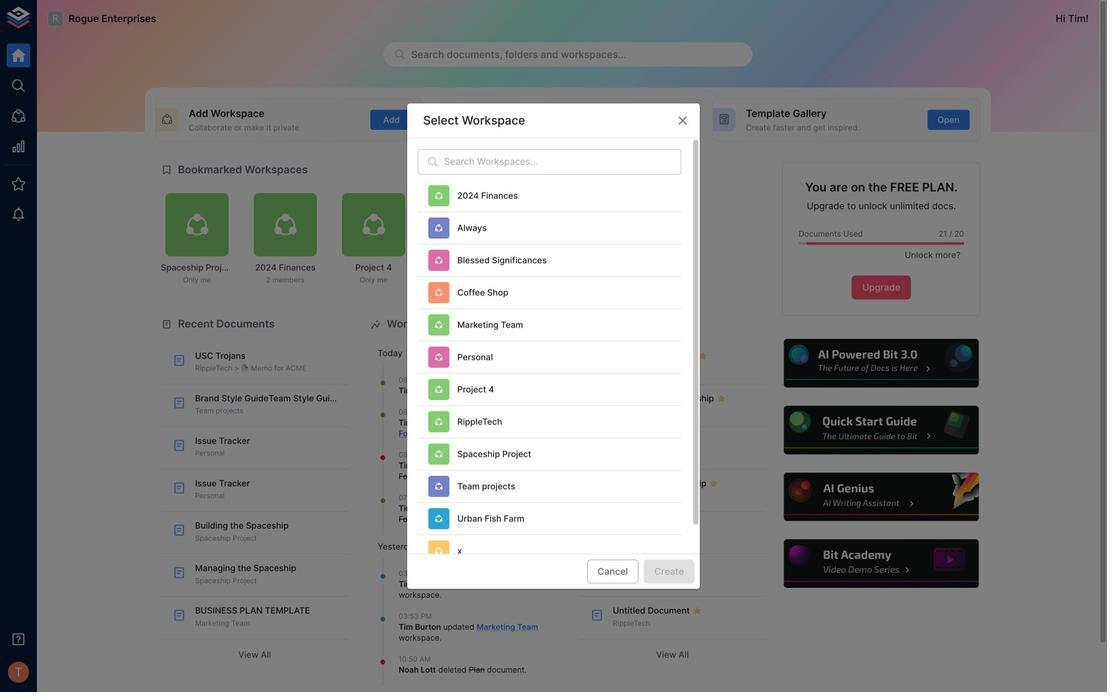 Task type: vqa. For each thing, say whether or not it's contained in the screenshot.
Dialog
yes



Task type: describe. For each thing, give the bounding box(es) containing it.
2 help image from the top
[[782, 404, 981, 456]]

Search Workspaces... text field
[[444, 149, 682, 175]]

4 help image from the top
[[782, 538, 981, 590]]

3 help image from the top
[[782, 471, 981, 523]]



Task type: locate. For each thing, give the bounding box(es) containing it.
dialog
[[407, 103, 700, 589]]

help image
[[782, 337, 981, 390], [782, 404, 981, 456], [782, 471, 981, 523], [782, 538, 981, 590]]

1 help image from the top
[[782, 337, 981, 390]]



